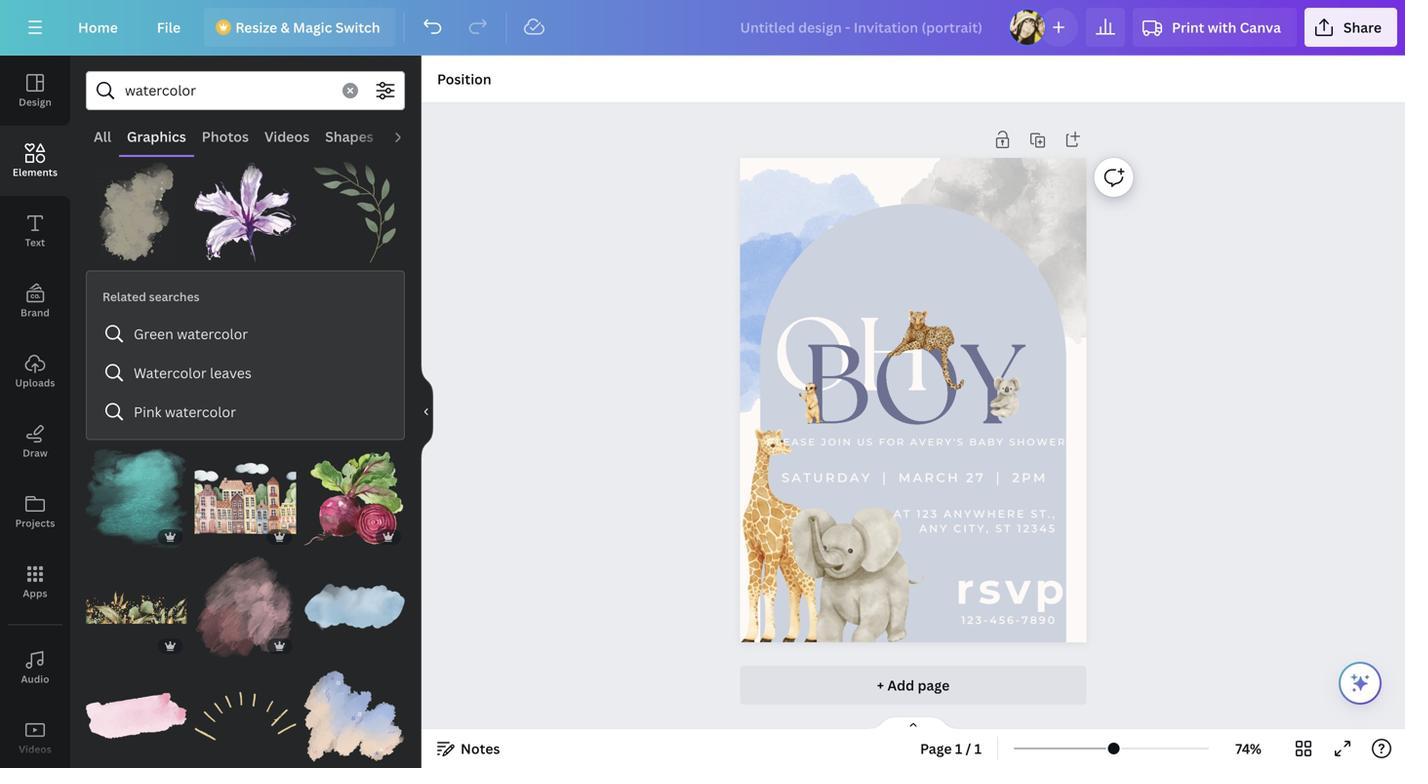 Task type: locate. For each thing, give the bounding box(es) containing it.
watercolor for green watercolor
[[177, 325, 248, 343]]

watercolor down "watercolor leaves"
[[165, 403, 236, 422]]

brand button
[[0, 266, 70, 337]]

1 │ from the left
[[878, 470, 893, 486]]

watercolor beet image
[[304, 448, 405, 549]]

position
[[437, 70, 491, 88]]

print
[[1172, 18, 1204, 37]]

graphics
[[127, 127, 186, 146]]

magic
[[293, 18, 332, 37]]

anywhere
[[944, 508, 1026, 521]]

all button
[[86, 118, 119, 155]]

123-
[[961, 614, 990, 627]]

123-456-7890
[[961, 614, 1057, 627]]

shower
[[1009, 436, 1067, 448]]

1 horizontal spatial audio
[[389, 127, 428, 146]]

watercolor inside button
[[177, 325, 248, 343]]

saturday
[[781, 470, 872, 486]]

graphics button
[[119, 118, 194, 155]]

page
[[920, 740, 952, 759]]

design
[[19, 96, 52, 109]]

1 horizontal spatial 1
[[974, 740, 982, 759]]

1 right the /
[[974, 740, 982, 759]]

0 vertical spatial videos
[[264, 127, 309, 146]]

│
[[878, 470, 893, 486], [991, 470, 1006, 486]]

audio button right shapes
[[381, 118, 436, 155]]

green watercolor button
[[95, 315, 396, 354]]

7890
[[1022, 614, 1057, 627]]

group
[[86, 150, 187, 263], [195, 162, 296, 263], [304, 162, 405, 263], [86, 437, 187, 549], [195, 437, 296, 549], [304, 437, 405, 549], [86, 546, 187, 658], [195, 546, 296, 658], [304, 557, 405, 658], [86, 655, 187, 767], [195, 655, 296, 767], [304, 666, 405, 767]]

0 horizontal spatial 1
[[955, 740, 962, 759]]

green watercolor
[[134, 325, 248, 343]]

audio button
[[381, 118, 436, 155], [0, 633, 70, 703]]

blue watercolor ink image
[[304, 557, 405, 658]]

videos inside side panel tab list
[[19, 743, 51, 757]]

+ add page button
[[740, 666, 1086, 705]]

leaves
[[210, 364, 252, 382]]

watercolor inside button
[[165, 403, 236, 422]]

all
[[94, 127, 111, 146]]

please
[[767, 436, 817, 448]]

watercolor
[[177, 325, 248, 343], [165, 403, 236, 422]]

pink watercolor button
[[95, 393, 396, 432]]

audio
[[389, 127, 428, 146], [21, 673, 49, 686]]

1 vertical spatial videos button
[[0, 703, 70, 769]]

1 vertical spatial watercolor
[[165, 403, 236, 422]]

123
[[916, 508, 939, 521]]

│ right 27
[[991, 470, 1006, 486]]

2 │ from the left
[[991, 470, 1006, 486]]

green
[[134, 325, 173, 343]]

switch
[[335, 18, 380, 37]]

0 horizontal spatial │
[[878, 470, 893, 486]]

videos button
[[257, 118, 317, 155], [0, 703, 70, 769]]

uploads button
[[0, 337, 70, 407]]

0 vertical spatial videos button
[[257, 118, 317, 155]]

pink
[[134, 403, 162, 422]]

audio button down apps
[[0, 633, 70, 703]]

/
[[966, 740, 971, 759]]

at 123 anywhere st., any city, st 12345
[[893, 508, 1057, 535]]

74%
[[1235, 740, 1262, 759]]

12345
[[1017, 523, 1057, 535]]

photos button
[[194, 118, 257, 155]]

canva assistant image
[[1348, 672, 1372, 696]]

0 horizontal spatial videos
[[19, 743, 51, 757]]

watercolor up leaves
[[177, 325, 248, 343]]

please join us for avery's baby shower
[[767, 436, 1067, 448]]

0 vertical spatial audio
[[389, 127, 428, 146]]

1 left the /
[[955, 740, 962, 759]]

boy
[[803, 323, 1024, 450]]

0 horizontal spatial audio
[[21, 673, 49, 686]]

74% button
[[1217, 734, 1280, 765]]

us
[[857, 436, 874, 448]]

city,
[[954, 523, 990, 535]]

apps
[[23, 587, 47, 601]]

text button
[[0, 196, 70, 266]]

+
[[877, 677, 884, 695]]

share button
[[1304, 8, 1397, 47]]

resize & magic switch button
[[204, 8, 396, 47]]

1 horizontal spatial │
[[991, 470, 1006, 486]]

print with canva button
[[1133, 8, 1297, 47]]

notes
[[461, 740, 500, 759]]

2pm
[[1012, 470, 1048, 486]]

1 vertical spatial audio
[[21, 673, 49, 686]]

│ down for
[[878, 470, 893, 486]]

1 vertical spatial audio button
[[0, 633, 70, 703]]

audio right shapes button
[[389, 127, 428, 146]]

0 horizontal spatial videos button
[[0, 703, 70, 769]]

abstract watercolor brushstroke element image
[[195, 666, 296, 767]]

print with canva
[[1172, 18, 1281, 37]]

1 vertical spatial videos
[[19, 743, 51, 757]]

audio down apps
[[21, 673, 49, 686]]

1
[[955, 740, 962, 759], [974, 740, 982, 759]]

position button
[[429, 63, 499, 95]]

1 horizontal spatial videos button
[[257, 118, 317, 155]]

resize & magic switch
[[235, 18, 380, 37]]

elements button
[[0, 126, 70, 196]]

elements
[[13, 166, 58, 179]]

1 horizontal spatial audio button
[[381, 118, 436, 155]]

watercolor paint stain image
[[86, 162, 187, 263]]

rsvp
[[956, 563, 1068, 615]]

0 vertical spatial watercolor
[[177, 325, 248, 343]]

watercolor town pattern image
[[195, 448, 296, 549]]

0 horizontal spatial audio button
[[0, 633, 70, 703]]



Task type: describe. For each thing, give the bounding box(es) containing it.
456-
[[990, 614, 1022, 627]]

watercolor flower illustration image
[[195, 162, 296, 263]]

pink watercolor
[[134, 403, 236, 422]]

teal watercolor brushstroke image
[[86, 448, 187, 549]]

stylized watercolor sea birthday background image
[[304, 666, 405, 767]]

st
[[995, 523, 1012, 535]]

1 horizontal spatial videos
[[264, 127, 309, 146]]

audio inside side panel tab list
[[21, 673, 49, 686]]

st.,
[[1031, 508, 1057, 521]]

saturday │ march 27 │ 2pm
[[781, 470, 1048, 486]]

1 1 from the left
[[955, 740, 962, 759]]

home
[[78, 18, 118, 37]]

watercolor leaves
[[134, 364, 252, 382]]

share
[[1343, 18, 1382, 37]]

watercolor leaves button
[[95, 354, 396, 393]]

watercolor boho decorative leaves image
[[304, 162, 405, 263]]

avery's
[[910, 436, 965, 448]]

projects button
[[0, 477, 70, 547]]

add
[[887, 677, 914, 695]]

related searches
[[102, 289, 199, 305]]

searches
[[149, 289, 199, 305]]

with
[[1208, 18, 1237, 37]]

page
[[918, 677, 950, 695]]

+ add page
[[877, 677, 950, 695]]

0 vertical spatial audio button
[[381, 118, 436, 155]]

watercolor brushstroke design element image
[[195, 557, 296, 658]]

shapes button
[[317, 118, 381, 155]]

draw button
[[0, 407, 70, 477]]

watercolor brush stroke image
[[86, 666, 187, 767]]

file
[[157, 18, 181, 37]]

design button
[[0, 56, 70, 126]]

watercolor
[[134, 364, 207, 382]]

main menu bar
[[0, 0, 1405, 56]]

side panel tab list
[[0, 56, 70, 769]]

apps button
[[0, 547, 70, 618]]

related
[[102, 289, 146, 305]]

for
[[879, 436, 906, 448]]

page 1 / 1
[[920, 740, 982, 759]]

Design title text field
[[724, 8, 1000, 47]]

home link
[[62, 8, 133, 47]]

march
[[898, 470, 960, 486]]

related searches list
[[95, 315, 396, 432]]

oh
[[772, 298, 931, 415]]

canva
[[1240, 18, 1281, 37]]

27
[[966, 470, 985, 486]]

photos
[[202, 127, 249, 146]]

uploads
[[15, 377, 55, 390]]

file button
[[141, 8, 196, 47]]

join
[[821, 436, 852, 448]]

any
[[919, 523, 949, 535]]

creative watercolor painting image
[[86, 557, 187, 658]]

Search elements search field
[[125, 72, 331, 109]]

shapes
[[325, 127, 373, 146]]

2 1 from the left
[[974, 740, 982, 759]]

watercolor for pink watercolor
[[165, 403, 236, 422]]

baby
[[969, 436, 1005, 448]]

notes button
[[429, 734, 508, 765]]

resize
[[235, 18, 277, 37]]

show pages image
[[866, 716, 960, 732]]

draw
[[23, 447, 48, 460]]

brand
[[21, 306, 50, 320]]

text
[[25, 236, 45, 249]]

hide image
[[421, 365, 433, 459]]

&
[[280, 18, 290, 37]]

projects
[[15, 517, 55, 530]]

at
[[893, 508, 912, 521]]



Task type: vqa. For each thing, say whether or not it's contained in the screenshot.
'123-456-7890'
yes



